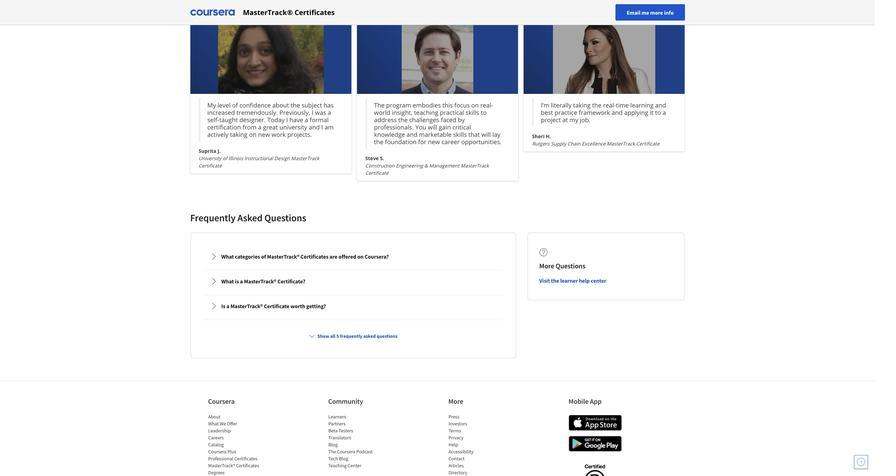 Task type: locate. For each thing, give the bounding box(es) containing it.
directory link
[[448, 470, 467, 476]]

1 vertical spatial the
[[328, 449, 336, 455]]

0 vertical spatial questions
[[264, 212, 306, 224]]

will left the lay
[[481, 130, 491, 139]]

1 list from the left
[[208, 414, 267, 477]]

help link
[[448, 442, 458, 448]]

coursera inside about what we offer leadership careers catalog coursera plus professional certificates mastertrack® certificates degrees
[[208, 449, 226, 455]]

frequently asked questions
[[190, 212, 306, 224]]

email me more info button
[[616, 4, 685, 21]]

1 horizontal spatial of
[[232, 101, 238, 109]]

to right focus
[[481, 108, 487, 117]]

on down designer.
[[249, 130, 257, 139]]

of inside dropdown button
[[261, 253, 266, 260]]

1 horizontal spatial real-
[[603, 101, 616, 109]]

2 to from the left
[[655, 108, 661, 117]]

real- inside the program embodies this focus on real- world insight, teaching practical skills to address the challenges faced by professionals. you will gain critical knowledge and marketable skills that will lay the foundation for new career opportunities.
[[480, 101, 493, 109]]

new for career
[[428, 138, 440, 146]]

i left have
[[286, 116, 288, 124]]

what left is
[[221, 278, 234, 285]]

teaching
[[414, 108, 438, 117]]

articles link
[[448, 463, 464, 469]]

2 vertical spatial what
[[208, 421, 219, 427]]

supply
[[551, 140, 566, 147]]

get it on google play image
[[569, 436, 622, 452]]

2 horizontal spatial of
[[261, 253, 266, 260]]

blog down the translators link
[[328, 442, 337, 448]]

1 vertical spatial on
[[249, 130, 257, 139]]

list
[[208, 414, 267, 477], [328, 414, 388, 470], [448, 414, 508, 477]]

have
[[289, 116, 303, 124]]

help
[[448, 442, 458, 448]]

time
[[616, 101, 629, 109]]

more for more
[[448, 397, 463, 406]]

of inside my level of confidence about the subject has increased tremendously. previously, i was a self-taught designer. today i have a formal certification from a great university and i am actively taking on new work projects.
[[232, 101, 238, 109]]

certificate
[[636, 140, 660, 147], [199, 162, 222, 169], [365, 170, 389, 176], [264, 303, 289, 310]]

focus
[[454, 101, 470, 109]]

coursera image
[[190, 7, 235, 18]]

will
[[428, 123, 437, 131], [481, 130, 491, 139]]

new left work
[[258, 130, 270, 139]]

taking
[[573, 101, 591, 109], [230, 130, 247, 139]]

mastertrack®
[[243, 8, 293, 17], [267, 253, 299, 260], [244, 278, 276, 285], [230, 303, 263, 310], [208, 463, 235, 469]]

what left categories
[[221, 253, 234, 260]]

1 horizontal spatial to
[[655, 108, 661, 117]]

0 horizontal spatial the
[[328, 449, 336, 455]]

faced
[[441, 116, 456, 124]]

skills right by
[[466, 108, 479, 117]]

from
[[243, 123, 256, 131]]

0 horizontal spatial questions
[[264, 212, 306, 224]]

level
[[218, 101, 231, 109]]

foundation
[[385, 138, 417, 146]]

certificate down the university
[[199, 162, 222, 169]]

2 horizontal spatial on
[[471, 101, 479, 109]]

1 horizontal spatial list
[[328, 414, 388, 470]]

0 horizontal spatial of
[[223, 155, 227, 162]]

new right for on the top of the page
[[428, 138, 440, 146]]

new inside the program embodies this focus on real- world insight, teaching practical skills to address the challenges faced by professionals. you will gain critical knowledge and marketable skills that will lay the foundation for new career opportunities.
[[428, 138, 440, 146]]

taking down taught
[[230, 130, 247, 139]]

program
[[386, 101, 411, 109]]

1 vertical spatial of
[[223, 155, 227, 162]]

marketable
[[419, 130, 452, 139]]

address
[[374, 116, 397, 124]]

job.
[[580, 116, 591, 124]]

list containing about
[[208, 414, 267, 477]]

community
[[328, 397, 363, 406]]

more inside frequently asked questions element
[[539, 262, 554, 270]]

taking inside my level of confidence about the subject has increased tremendously. previously, i was a self-taught designer. today i have a formal certification from a great university and i am actively taking on new work projects.
[[230, 130, 247, 139]]

of for categories
[[261, 253, 266, 260]]

1 horizontal spatial more
[[539, 262, 554, 270]]

illinois
[[229, 155, 243, 162]]

the left the time on the top of page
[[592, 101, 602, 109]]

0 horizontal spatial to
[[481, 108, 487, 117]]

mastertrack inside sheri h. rutgers supply chain excellence mastertrack certificate
[[607, 140, 635, 147]]

and left am
[[309, 123, 320, 131]]

my
[[207, 101, 216, 109]]

more
[[539, 262, 554, 270], [448, 397, 463, 406]]

0 horizontal spatial list
[[208, 414, 267, 477]]

0 vertical spatial the
[[374, 101, 385, 109]]

the right about
[[291, 101, 300, 109]]

certificate left worth
[[264, 303, 289, 310]]

the
[[291, 101, 300, 109], [592, 101, 602, 109], [398, 116, 408, 124], [374, 138, 383, 146], [551, 277, 559, 284]]

construction
[[365, 162, 395, 169]]

real- inside the i'm literally taking the real-time learning and best practice framework and applying it to a project at my job.
[[603, 101, 616, 109]]

mastertrack inside "suprita j. university of illinois instructional design mastertrack certificate"
[[291, 155, 319, 162]]

1 horizontal spatial new
[[428, 138, 440, 146]]

that
[[468, 130, 480, 139]]

what down about link at the bottom
[[208, 421, 219, 427]]

real- left applying
[[603, 101, 616, 109]]

previously,
[[279, 108, 310, 117]]

is a mastertrack® certificate worth getting? button
[[205, 297, 502, 316]]

1 horizontal spatial blog
[[339, 456, 348, 462]]

on inside my level of confidence about the subject has increased tremendously. previously, i was a self-taught designer. today i have a formal certification from a great university and i am actively taking on new work projects.
[[249, 130, 257, 139]]

my level of confidence about the subject has increased tremendously. previously, i was a self-taught designer. today i have a formal certification from a great university and i am actively taking on new work projects.
[[207, 101, 334, 139]]

certificate down "it"
[[636, 140, 660, 147]]

more for more questions
[[539, 262, 554, 270]]

the down program
[[398, 116, 408, 124]]

certificate down construction
[[365, 170, 389, 176]]

coursera for about what we offer leadership careers catalog coursera plus professional certificates mastertrack® certificates degrees
[[208, 449, 226, 455]]

1 vertical spatial more
[[448, 397, 463, 406]]

my
[[570, 116, 578, 124]]

5
[[336, 333, 339, 340]]

the up address on the left of page
[[374, 101, 385, 109]]

literally
[[551, 101, 572, 109]]

2 vertical spatial mastertrack
[[461, 162, 489, 169]]

engineering
[[396, 162, 423, 169]]

what inside about what we offer leadership careers catalog coursera plus professional certificates mastertrack® certificates degrees
[[208, 421, 219, 427]]

mastertrack® inside dropdown button
[[244, 278, 276, 285]]

0 horizontal spatial real-
[[480, 101, 493, 109]]

on right focus
[[471, 101, 479, 109]]

the
[[374, 101, 385, 109], [328, 449, 336, 455]]

will right "you" in the left of the page
[[428, 123, 437, 131]]

2 vertical spatial on
[[357, 253, 364, 260]]

of right categories
[[261, 253, 266, 260]]

the right "visit"
[[551, 277, 559, 284]]

to right "it"
[[655, 108, 661, 117]]

investors link
[[448, 421, 467, 427]]

tremendously.
[[237, 108, 278, 117]]

1 to from the left
[[481, 108, 487, 117]]

coursera up tech blog link
[[337, 449, 355, 455]]

1 vertical spatial what
[[221, 278, 234, 285]]

show
[[317, 333, 329, 340]]

skills
[[466, 108, 479, 117], [453, 130, 467, 139]]

2 vertical spatial of
[[261, 253, 266, 260]]

coursera inside learners partners beta testers translators blog the coursera podcast tech blog teaching center
[[337, 449, 355, 455]]

project
[[541, 116, 561, 124]]

3 list from the left
[[448, 414, 508, 477]]

list for more
[[448, 414, 508, 477]]

translators link
[[328, 435, 351, 441]]

1 horizontal spatial will
[[481, 130, 491, 139]]

what inside dropdown button
[[221, 278, 234, 285]]

mastertrack right excellence on the top
[[607, 140, 635, 147]]

0 vertical spatial what
[[221, 253, 234, 260]]

mastertrack for the program embodies this focus on real- world insight, teaching practical skills to address the challenges faced by professionals. you will gain critical knowledge and marketable skills that will lay the foundation for new career opportunities.
[[461, 162, 489, 169]]

0 vertical spatial on
[[471, 101, 479, 109]]

and right "it"
[[655, 101, 666, 109]]

mastertrack inside steve s. construction engineering & management mastertrack certificate
[[461, 162, 489, 169]]

of
[[232, 101, 238, 109], [223, 155, 227, 162], [261, 253, 266, 260]]

professional certificates link
[[208, 456, 257, 462]]

list containing learners
[[328, 414, 388, 470]]

taught
[[219, 116, 238, 124]]

1 real- from the left
[[480, 101, 493, 109]]

of right level
[[232, 101, 238, 109]]

to inside the i'm literally taking the real-time learning and best practice framework and applying it to a project at my job.
[[655, 108, 661, 117]]

the inside frequently asked questions element
[[551, 277, 559, 284]]

projects.
[[287, 130, 312, 139]]

1 horizontal spatial on
[[357, 253, 364, 260]]

0 horizontal spatial new
[[258, 130, 270, 139]]

mastertrack down opportunities.
[[461, 162, 489, 169]]

press investors terms privacy help accessibility contact articles directory
[[448, 414, 473, 476]]

frequently
[[340, 333, 362, 340]]

what inside dropdown button
[[221, 253, 234, 260]]

0 horizontal spatial taking
[[230, 130, 247, 139]]

0 vertical spatial mastertrack
[[607, 140, 635, 147]]

1 horizontal spatial mastertrack
[[461, 162, 489, 169]]

0 horizontal spatial blog
[[328, 442, 337, 448]]

list containing press
[[448, 414, 508, 477]]

more up "visit"
[[539, 262, 554, 270]]

1 vertical spatial skills
[[453, 130, 467, 139]]

taking up job.
[[573, 101, 591, 109]]

of inside "suprita j. university of illinois instructional design mastertrack certificate"
[[223, 155, 227, 162]]

on right offered
[[357, 253, 364, 260]]

blog up "teaching center" link at the left of the page
[[339, 456, 348, 462]]

of left illinois
[[223, 155, 227, 162]]

certificate?
[[277, 278, 305, 285]]

more up press link
[[448, 397, 463, 406]]

coursera down catalog link
[[208, 449, 226, 455]]

new inside my level of confidence about the subject has increased tremendously. previously, i was a self-taught designer. today i have a formal certification from a great university and i am actively taking on new work projects.
[[258, 130, 270, 139]]

1 vertical spatial questions
[[556, 262, 585, 270]]

2 list from the left
[[328, 414, 388, 470]]

designer.
[[239, 116, 266, 124]]

new for work
[[258, 130, 270, 139]]

0 vertical spatial of
[[232, 101, 238, 109]]

mastertrack right the design on the left top
[[291, 155, 319, 162]]

1 vertical spatial taking
[[230, 130, 247, 139]]

2 horizontal spatial mastertrack
[[607, 140, 635, 147]]

and left for on the top of the page
[[407, 130, 417, 139]]

learner
[[560, 277, 578, 284]]

and left applying
[[612, 108, 623, 117]]

0 horizontal spatial mastertrack
[[291, 155, 319, 162]]

0 vertical spatial more
[[539, 262, 554, 270]]

professionals.
[[374, 123, 414, 131]]

collapsed list
[[202, 245, 504, 322]]

about link
[[208, 414, 220, 420]]

i left am
[[321, 123, 323, 131]]

leadership
[[208, 428, 231, 434]]

email me more info
[[627, 9, 674, 16]]

1 vertical spatial mastertrack
[[291, 155, 319, 162]]

a inside dropdown button
[[240, 278, 243, 285]]

0 vertical spatial skills
[[466, 108, 479, 117]]

leadership link
[[208, 428, 231, 434]]

0 horizontal spatial on
[[249, 130, 257, 139]]

mobile app
[[569, 397, 602, 406]]

is
[[235, 278, 239, 285]]

increased
[[207, 108, 235, 117]]

teaching
[[328, 463, 347, 469]]

of for level
[[232, 101, 238, 109]]

1 horizontal spatial the
[[374, 101, 385, 109]]

degrees
[[208, 470, 224, 476]]

mastertrack® certificates
[[243, 8, 335, 17]]

1 vertical spatial blog
[[339, 456, 348, 462]]

0 horizontal spatial more
[[448, 397, 463, 406]]

accessibility
[[448, 449, 473, 455]]

visit
[[539, 277, 550, 284]]

1 horizontal spatial questions
[[556, 262, 585, 270]]

the down blog link
[[328, 449, 336, 455]]

coursera up about
[[208, 397, 235, 406]]

you
[[415, 123, 426, 131]]

careers link
[[208, 435, 224, 441]]

1 horizontal spatial taking
[[573, 101, 591, 109]]

careers
[[208, 435, 224, 441]]

accessibility link
[[448, 449, 473, 455]]

real- right focus
[[480, 101, 493, 109]]

offer
[[227, 421, 237, 427]]

on inside dropdown button
[[357, 253, 364, 260]]

0 vertical spatial taking
[[573, 101, 591, 109]]

skills left that
[[453, 130, 467, 139]]

2 real- from the left
[[603, 101, 616, 109]]

i left was
[[312, 108, 313, 117]]

mastertrack® inside about what we offer leadership careers catalog coursera plus professional certificates mastertrack® certificates degrees
[[208, 463, 235, 469]]

2 horizontal spatial list
[[448, 414, 508, 477]]

and
[[655, 101, 666, 109], [612, 108, 623, 117], [309, 123, 320, 131], [407, 130, 417, 139]]

subject
[[302, 101, 322, 109]]

today
[[267, 116, 285, 124]]

download on the app store image
[[569, 415, 622, 431]]

what categories of mastertrack® certificates are offered on coursera? button
[[205, 247, 502, 267]]



Task type: vqa. For each thing, say whether or not it's contained in the screenshot.
costs at the left bottom of page
no



Task type: describe. For each thing, give the bounding box(es) containing it.
learning
[[630, 101, 654, 109]]

catalog
[[208, 442, 224, 448]]

a inside the i'm literally taking the real-time learning and best practice framework and applying it to a project at my job.
[[663, 108, 666, 117]]

the coursera podcast link
[[328, 449, 372, 455]]

beta
[[328, 428, 337, 434]]

the inside learners partners beta testers translators blog the coursera podcast tech blog teaching center
[[328, 449, 336, 455]]

work
[[272, 130, 286, 139]]

center
[[348, 463, 361, 469]]

help center image
[[857, 458, 865, 467]]

suprita
[[199, 148, 216, 154]]

coursera for learners partners beta testers translators blog the coursera podcast tech blog teaching center
[[337, 449, 355, 455]]

what for what categories of mastertrack® certificates are offered on coursera?
[[221, 253, 234, 260]]

categories
[[235, 253, 260, 260]]

what is a mastertrack® certificate?
[[221, 278, 305, 285]]

it
[[650, 108, 654, 117]]

great
[[263, 123, 278, 131]]

0 horizontal spatial will
[[428, 123, 437, 131]]

applying
[[624, 108, 648, 117]]

to inside the program embodies this focus on real- world insight, teaching practical skills to address the challenges faced by professionals. you will gain critical knowledge and marketable skills that will lay the foundation for new career opportunities.
[[481, 108, 487, 117]]

excellence
[[582, 140, 606, 147]]

about what we offer leadership careers catalog coursera plus professional certificates mastertrack® certificates degrees
[[208, 414, 259, 476]]

i'm
[[541, 101, 549, 109]]

the inside my level of confidence about the subject has increased tremendously. previously, i was a self-taught designer. today i have a formal certification from a great university and i am actively taking on new work projects.
[[291, 101, 300, 109]]

critical
[[453, 123, 471, 131]]

suprita j. university of illinois instructional design mastertrack certificate
[[199, 148, 319, 169]]

learners link
[[328, 414, 346, 420]]

career
[[442, 138, 460, 146]]

visit the learner help center
[[539, 277, 606, 284]]

help
[[579, 277, 590, 284]]

at
[[562, 116, 568, 124]]

certificate inside dropdown button
[[264, 303, 289, 310]]

0 vertical spatial blog
[[328, 442, 337, 448]]

taking inside the i'm literally taking the real-time learning and best practice framework and applying it to a project at my job.
[[573, 101, 591, 109]]

a inside dropdown button
[[226, 303, 229, 310]]

rutgers
[[532, 140, 550, 147]]

articles
[[448, 463, 464, 469]]

investors
[[448, 421, 467, 427]]

questions
[[377, 333, 397, 340]]

is a mastertrack® certificate worth getting?
[[221, 303, 326, 310]]

actively
[[207, 130, 228, 139]]

2 horizontal spatial i
[[321, 123, 323, 131]]

management
[[429, 162, 459, 169]]

list for coursera
[[208, 414, 267, 477]]

professional
[[208, 456, 233, 462]]

what categories of mastertrack® certificates are offered on coursera?
[[221, 253, 389, 260]]

h.
[[546, 133, 551, 140]]

&
[[424, 162, 428, 169]]

press link
[[448, 414, 459, 420]]

was
[[315, 108, 326, 117]]

all
[[330, 333, 335, 340]]

press
[[448, 414, 459, 420]]

list for community
[[328, 414, 388, 470]]

best
[[541, 108, 553, 117]]

opportunities.
[[461, 138, 502, 146]]

the inside the program embodies this focus on real- world insight, teaching practical skills to address the challenges faced by professionals. you will gain critical knowledge and marketable skills that will lay the foundation for new career opportunities.
[[374, 101, 385, 109]]

more questions
[[539, 262, 585, 270]]

terms link
[[448, 428, 461, 434]]

what for what is a mastertrack® certificate?
[[221, 278, 234, 285]]

0 horizontal spatial i
[[286, 116, 288, 124]]

logo of certified b corporation image
[[581, 461, 609, 477]]

the up s.
[[374, 138, 383, 146]]

1 horizontal spatial i
[[312, 108, 313, 117]]

testers
[[338, 428, 353, 434]]

tech blog link
[[328, 456, 348, 462]]

about
[[208, 414, 220, 420]]

worth
[[290, 303, 305, 310]]

and inside the program embodies this focus on real- world insight, teaching practical skills to address the challenges faced by professionals. you will gain critical knowledge and marketable skills that will lay the foundation for new career opportunities.
[[407, 130, 417, 139]]

steve s. construction engineering & management mastertrack certificate
[[365, 155, 489, 176]]

show all 5 frequently asked questions button
[[306, 330, 400, 343]]

asked
[[363, 333, 376, 340]]

what we offer link
[[208, 421, 237, 427]]

and inside my level of confidence about the subject has increased tremendously. previously, i was a self-taught designer. today i have a formal certification from a great university and i am actively taking on new work projects.
[[309, 123, 320, 131]]

mastertrack for i'm literally taking the real-time learning and best practice framework and applying it to a project at my job.
[[607, 140, 635, 147]]

show all 5 frequently asked questions
[[317, 333, 397, 340]]

instructional
[[244, 155, 273, 162]]

podcast
[[356, 449, 372, 455]]

is
[[221, 303, 225, 310]]

certificate inside sheri h. rutgers supply chain excellence mastertrack certificate
[[636, 140, 660, 147]]

certificates inside what categories of mastertrack® certificates are offered on coursera? dropdown button
[[301, 253, 328, 260]]

teaching center link
[[328, 463, 361, 469]]

j.
[[218, 148, 221, 154]]

center
[[591, 277, 606, 284]]

lay
[[492, 130, 501, 139]]

certificate inside "suprita j. university of illinois instructional design mastertrack certificate"
[[199, 162, 222, 169]]

certificate inside steve s. construction engineering & management mastertrack certificate
[[365, 170, 389, 176]]

steve
[[365, 155, 379, 162]]

learners
[[328, 414, 346, 420]]

directory
[[448, 470, 467, 476]]

coursera plus link
[[208, 449, 236, 455]]

design
[[274, 155, 290, 162]]

what is a mastertrack® certificate? button
[[205, 272, 502, 291]]

framework
[[579, 108, 610, 117]]

getting?
[[306, 303, 326, 310]]

s.
[[380, 155, 384, 162]]

practical
[[440, 108, 464, 117]]

mastertrack® certificates link
[[208, 463, 259, 469]]

me
[[642, 9, 649, 16]]

challenges
[[409, 116, 439, 124]]

the inside the i'm literally taking the real-time learning and best practice framework and applying it to a project at my job.
[[592, 101, 602, 109]]

formal
[[310, 116, 329, 124]]

info
[[664, 9, 674, 16]]

for
[[418, 138, 426, 146]]

contact link
[[448, 456, 464, 462]]

frequently asked questions element
[[185, 212, 690, 364]]

on inside the program embodies this focus on real- world insight, teaching practical skills to address the challenges faced by professionals. you will gain critical knowledge and marketable skills that will lay the foundation for new career opportunities.
[[471, 101, 479, 109]]



